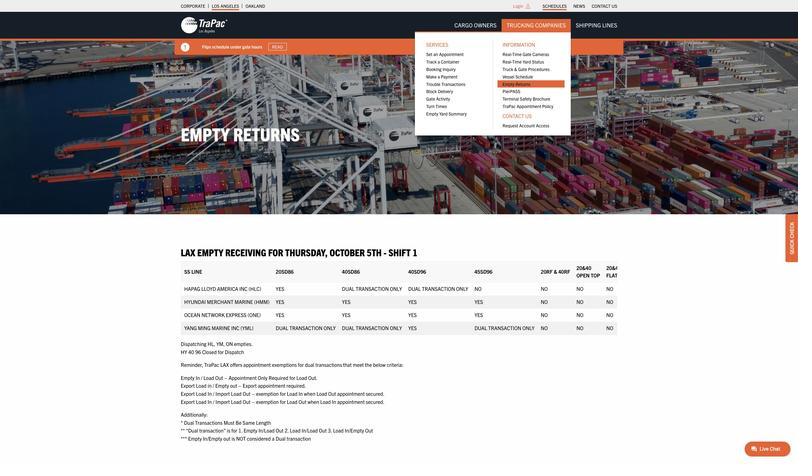Task type: vqa. For each thing, say whether or not it's contained in the screenshot.
Appointment
yes



Task type: describe. For each thing, give the bounding box(es) containing it.
20&40 for flat
[[607, 265, 622, 271]]

booking inquiry link
[[422, 66, 489, 73]]

yard inside set an appointment track a container booking inquiry make a payment trouble transactions block delivery gate activity turn times empty yard summary
[[440, 111, 448, 117]]

additionally: * dual transactions must be same length ** "dual transaction" is for 1. empty in/load out 2. load in/load out 3. load in/empty out *** empty in/empty out is not considered a dual transaction
[[181, 412, 373, 442]]

trucking companies link
[[502, 19, 571, 32]]

yang
[[184, 325, 197, 332]]

shipping lines link
[[571, 19, 623, 32]]

pierpass link
[[498, 88, 565, 95]]

menu bar containing schedules
[[540, 2, 621, 10]]

dispatch
[[225, 349, 244, 355]]

**
[[181, 428, 185, 434]]

empty returns link
[[498, 80, 565, 88]]

0 vertical spatial a
[[438, 59, 440, 65]]

cargo
[[455, 22, 473, 29]]

1 import from the top
[[216, 391, 230, 397]]

below
[[373, 362, 386, 368]]

in
[[208, 383, 212, 389]]

2.
[[285, 428, 289, 434]]

meet
[[353, 362, 364, 368]]

light image
[[526, 4, 530, 9]]

same
[[243, 420, 255, 426]]

schedule
[[212, 44, 229, 49]]

menu for trucking companies
[[415, 32, 571, 136]]

1 horizontal spatial dual
[[276, 436, 286, 442]]

exemptions
[[272, 362, 297, 368]]

rack
[[619, 273, 632, 279]]

1 vertical spatial trapac
[[204, 362, 219, 368]]

brochure
[[533, 96, 551, 102]]

5th
[[367, 246, 382, 258]]

line
[[192, 269, 202, 275]]

shipping
[[576, 22, 601, 29]]

schedule
[[516, 74, 533, 79]]

corporate
[[181, 3, 205, 9]]

quick check link
[[786, 215, 799, 263]]

required
[[269, 375, 289, 381]]

returns inside real-time gate cameras real-time yard status truck & gate procedures vessel schedule empty returns pierpass terminal safety brochure trapac appointment policy
[[516, 81, 531, 87]]

menu bar containing cargo owners
[[415, 19, 623, 136]]

angeles
[[221, 3, 239, 9]]

menu for services
[[422, 51, 489, 117]]

services
[[427, 42, 449, 48]]

1 vertical spatial &
[[554, 269, 558, 275]]

companies
[[535, 22, 566, 29]]

delivery
[[438, 89, 453, 94]]

(hlc)
[[249, 286, 261, 292]]

1 vertical spatial contact us link
[[498, 110, 565, 122]]

ym,
[[216, 341, 225, 348]]

trucking
[[507, 22, 534, 29]]

1 vertical spatial returns
[[233, 122, 300, 145]]

0 vertical spatial contact us
[[592, 3, 618, 9]]

1 exemption from the top
[[256, 391, 279, 397]]

dual
[[305, 362, 315, 368]]

gate inside set an appointment track a container booking inquiry make a payment trouble transactions block delivery gate activity turn times empty yard summary
[[427, 96, 435, 102]]

reminder,
[[181, 362, 203, 368]]

that
[[343, 362, 352, 368]]

us for bottommost contact us link
[[526, 113, 532, 119]]

status
[[532, 59, 544, 65]]

real-time yard status link
[[498, 58, 565, 66]]

us for topmost contact us link
[[612, 3, 618, 9]]

procedures
[[528, 66, 550, 72]]

0 vertical spatial dual
[[184, 420, 194, 426]]

empties.
[[234, 341, 253, 348]]

"dual
[[186, 428, 198, 434]]

2 import from the top
[[216, 399, 230, 405]]

vessel schedule link
[[498, 73, 565, 80]]

2 in/load from the left
[[302, 428, 318, 434]]

america
[[217, 286, 238, 292]]

merchant
[[207, 299, 234, 305]]

1 secured. from the top
[[366, 391, 385, 397]]

0 vertical spatial gate
[[523, 52, 532, 57]]

lines
[[603, 22, 618, 29]]

empty yard summary link
[[422, 110, 489, 117]]

track a container link
[[422, 58, 489, 66]]

empty returns
[[181, 122, 300, 145]]

1 in/load from the left
[[259, 428, 275, 434]]

for inside additionally: * dual transactions must be same length ** "dual transaction" is for 1. empty in/load out 2. load in/load out 3. load in/empty out *** empty in/empty out is not considered a dual transaction
[[232, 428, 237, 434]]

1 vertical spatial a
[[438, 74, 440, 79]]

inc for (yml)
[[231, 325, 240, 332]]

receiving
[[225, 246, 266, 258]]

services link
[[422, 39, 489, 51]]

cargo owners link
[[450, 19, 502, 32]]

1 horizontal spatial is
[[232, 436, 235, 442]]

3.
[[328, 428, 332, 434]]

summary
[[449, 111, 467, 117]]

20sd86
[[276, 269, 294, 275]]

los angeles image
[[181, 17, 228, 34]]

out.
[[308, 375, 318, 381]]

ss
[[184, 269, 190, 275]]

vessel
[[503, 74, 515, 79]]

turn
[[427, 104, 435, 109]]

additionally:
[[181, 412, 208, 418]]

information menu item
[[498, 39, 565, 110]]

not
[[236, 436, 246, 442]]

1 vertical spatial in/empty
[[203, 436, 222, 442]]

empty inside set an appointment track a container booking inquiry make a payment trouble transactions block delivery gate activity turn times empty yard summary
[[427, 111, 439, 117]]

an
[[434, 52, 438, 57]]

turn times link
[[422, 103, 489, 110]]

out inside the empty in / load out – appointment only required for load out. export load in / empty out – export appointment required. export load in / import load out – exemption for load in when load out appointment secured. export load in / import load out – exemption for load out when load in appointment secured.
[[230, 383, 237, 389]]

2 exemption from the top
[[256, 399, 279, 405]]

open
[[577, 273, 590, 279]]

transaction"
[[199, 428, 226, 434]]

*
[[181, 420, 183, 426]]

the
[[365, 362, 372, 368]]

read
[[272, 44, 283, 50]]

appointment inside set an appointment track a container booking inquiry make a payment trouble transactions block delivery gate activity turn times empty yard summary
[[439, 52, 464, 57]]

solid image
[[181, 43, 190, 52]]

appointment inside the empty in / load out – appointment only required for load out. export load in / empty out – export appointment required. export load in / import load out – exemption for load in when load out appointment secured. export load in / import load out – exemption for load out when load in appointment secured.
[[229, 375, 257, 381]]

-
[[384, 246, 387, 258]]

40sd96
[[409, 269, 426, 275]]

access
[[536, 123, 550, 129]]

20&40 flat rack
[[607, 265, 632, 279]]

hapag lloyd america inc (hlc)
[[184, 286, 261, 292]]

lax empty receiving           for thursday, october 5th              - shift 1
[[181, 246, 418, 258]]



Task type: locate. For each thing, give the bounding box(es) containing it.
0 horizontal spatial dual
[[184, 420, 194, 426]]

us inside menu item
[[526, 113, 532, 119]]

gate up real-time yard status link
[[523, 52, 532, 57]]

20&40 up open
[[577, 265, 592, 271]]

services menu item
[[422, 39, 489, 117]]

a inside additionally: * dual transactions must be same length ** "dual transaction" is for 1. empty in/load out 2. load in/load out 3. load in/empty out *** empty in/empty out is not considered a dual transaction
[[272, 436, 275, 442]]

2 vertical spatial a
[[272, 436, 275, 442]]

1 vertical spatial inc
[[231, 325, 240, 332]]

yang ming marine inc (yml)
[[184, 325, 254, 332]]

1 vertical spatial dual
[[276, 436, 286, 442]]

contact us up 'request'
[[503, 113, 532, 119]]

dispatching
[[181, 341, 207, 348]]

time down information
[[513, 52, 522, 57]]

1 vertical spatial appointment
[[517, 104, 542, 109]]

0 horizontal spatial &
[[515, 66, 518, 72]]

pierpass
[[503, 89, 521, 94]]

0 horizontal spatial 20&40
[[577, 265, 592, 271]]

1 vertical spatial real-
[[503, 59, 513, 65]]

menu containing services
[[415, 32, 571, 136]]

shift
[[389, 246, 411, 258]]

trapac down terminal
[[503, 104, 516, 109]]

1 vertical spatial when
[[308, 399, 319, 405]]

0 horizontal spatial us
[[526, 113, 532, 119]]

1 horizontal spatial contact
[[592, 3, 611, 9]]

contact us link
[[592, 2, 618, 10], [498, 110, 565, 122]]

20&40 inside 20&40 open top
[[577, 265, 592, 271]]

2 20&40 from the left
[[607, 265, 622, 271]]

dual right *
[[184, 420, 194, 426]]

exemption down only
[[256, 391, 279, 397]]

marine
[[235, 299, 253, 305], [212, 325, 230, 332]]

contact us menu item
[[498, 110, 565, 129]]

closed
[[202, 349, 217, 355]]

contact for bottommost contact us link
[[503, 113, 525, 119]]

contact up 'request'
[[503, 113, 525, 119]]

time up truck
[[513, 59, 522, 65]]

is down 'must'
[[227, 428, 230, 434]]

safety
[[520, 96, 532, 102]]

quick check
[[789, 222, 795, 255]]

express
[[226, 312, 247, 318]]

cameras
[[533, 52, 549, 57]]

1 horizontal spatial us
[[612, 3, 618, 9]]

contact inside menu item
[[503, 113, 525, 119]]

0 horizontal spatial is
[[227, 428, 230, 434]]

inquiry
[[443, 66, 456, 72]]

1 horizontal spatial trapac
[[503, 104, 516, 109]]

news
[[574, 3, 586, 9]]

0 horizontal spatial in/load
[[259, 428, 275, 434]]

schedules link
[[543, 2, 567, 10]]

yard down times
[[440, 111, 448, 117]]

40
[[189, 349, 194, 355]]

1 horizontal spatial returns
[[516, 81, 531, 87]]

oakland
[[246, 3, 265, 9]]

ocean
[[184, 312, 200, 318]]

inc left (hlc)
[[239, 286, 248, 292]]

marine for merchant
[[235, 299, 253, 305]]

a right considered
[[272, 436, 275, 442]]

1 horizontal spatial yard
[[523, 59, 531, 65]]

is left not
[[232, 436, 235, 442]]

1 vertical spatial contact
[[503, 113, 525, 119]]

real-time gate cameras link
[[498, 51, 565, 58]]

1.
[[239, 428, 243, 434]]

hyundai
[[184, 299, 206, 305]]

trapac down closed
[[204, 362, 219, 368]]

0 horizontal spatial contact us link
[[498, 110, 565, 122]]

0 vertical spatial import
[[216, 391, 230, 397]]

appointment
[[244, 362, 271, 368], [258, 383, 285, 389], [337, 391, 365, 397], [337, 399, 365, 405]]

1 horizontal spatial lax
[[220, 362, 229, 368]]

(hmm)
[[254, 299, 270, 305]]

trapac inside real-time gate cameras real-time yard status truck & gate procedures vessel schedule empty returns pierpass terminal safety brochure trapac appointment policy
[[503, 104, 516, 109]]

1 horizontal spatial 20&40
[[607, 265, 622, 271]]

0 horizontal spatial in/empty
[[203, 436, 222, 442]]

inc for (hlc)
[[239, 286, 248, 292]]

1 horizontal spatial contact us link
[[592, 2, 618, 10]]

dual transaction only
[[342, 286, 402, 292], [409, 286, 469, 292], [276, 325, 336, 332], [342, 325, 402, 332], [475, 325, 535, 332]]

exemption up length
[[256, 399, 279, 405]]

in/load up transaction
[[302, 428, 318, 434]]

lloyd
[[201, 286, 216, 292]]

20&40 inside 20&40 flat rack
[[607, 265, 622, 271]]

0 vertical spatial secured.
[[366, 391, 385, 397]]

transactions inside additionally: * dual transactions must be same length ** "dual transaction" is for 1. empty in/load out 2. load in/load out 3. load in/empty out *** empty in/empty out is not considered a dual transaction
[[195, 420, 223, 426]]

1 vertical spatial contact us
[[503, 113, 532, 119]]

in/load
[[259, 428, 275, 434], [302, 428, 318, 434]]

1 horizontal spatial in/empty
[[345, 428, 364, 434]]

dual down 2. on the left bottom
[[276, 436, 286, 442]]

transactions inside set an appointment track a container booking inquiry make a payment trouble transactions block delivery gate activity turn times empty yard summary
[[442, 81, 466, 87]]

oakland link
[[246, 2, 265, 10]]

truck & gate procedures link
[[498, 66, 565, 73]]

0 vertical spatial in/empty
[[345, 428, 364, 434]]

check
[[789, 222, 795, 239]]

container
[[441, 59, 460, 65]]

appointment up container
[[439, 52, 464, 57]]

40rf
[[559, 269, 571, 275]]

out down offers
[[230, 383, 237, 389]]

0 horizontal spatial trapac
[[204, 362, 219, 368]]

2 horizontal spatial appointment
[[517, 104, 542, 109]]

& right 20rf
[[554, 269, 558, 275]]

payment
[[441, 74, 458, 79]]

us up lines
[[612, 3, 618, 9]]

0 horizontal spatial contact
[[503, 113, 525, 119]]

transactions down make a payment link on the right top
[[442, 81, 466, 87]]

1 horizontal spatial contact us
[[592, 3, 618, 9]]

considered
[[247, 436, 271, 442]]

1 horizontal spatial &
[[554, 269, 558, 275]]

1 20&40 from the left
[[577, 265, 592, 271]]

2 time from the top
[[513, 59, 522, 65]]

& inside real-time gate cameras real-time yard status truck & gate procedures vessel schedule empty returns pierpass terminal safety brochure trapac appointment policy
[[515, 66, 518, 72]]

45sd96
[[475, 269, 493, 275]]

on
[[226, 341, 233, 348]]

96
[[195, 349, 201, 355]]

contact for topmost contact us link
[[592, 3, 611, 9]]

flips schedule under gate hours
[[202, 44, 262, 49]]

dispatching hl, ym, on empties. hy 40 96 closed for dispatch
[[181, 341, 253, 355]]

banner
[[0, 12, 799, 136]]

out left not
[[224, 436, 231, 442]]

0 vertical spatial appointment
[[439, 52, 464, 57]]

trucking companies menu item
[[415, 19, 571, 136]]

information link
[[498, 39, 565, 51]]

set an appointment track a container booking inquiry make a payment trouble transactions block delivery gate activity turn times empty yard summary
[[427, 52, 467, 117]]

a
[[438, 59, 440, 65], [438, 74, 440, 79], [272, 436, 275, 442]]

0 vertical spatial real-
[[503, 52, 513, 57]]

0 vertical spatial is
[[227, 428, 230, 434]]

make a payment link
[[422, 73, 489, 80]]

hyundai merchant marine (hmm)
[[184, 299, 270, 305]]

in/load down length
[[259, 428, 275, 434]]

lax up the ss
[[181, 246, 195, 258]]

trouble transactions link
[[422, 80, 489, 88]]

0 vertical spatial yard
[[523, 59, 531, 65]]

account
[[520, 123, 535, 129]]

20&40 up flat
[[607, 265, 622, 271]]

1 real- from the top
[[503, 52, 513, 57]]

1 vertical spatial transactions
[[195, 420, 223, 426]]

lax left offers
[[220, 362, 229, 368]]

contact us up lines
[[592, 3, 618, 9]]

1 horizontal spatial in/load
[[302, 428, 318, 434]]

yard
[[523, 59, 531, 65], [440, 111, 448, 117]]

1 vertical spatial gate
[[519, 66, 527, 72]]

1 vertical spatial marine
[[212, 325, 230, 332]]

0 vertical spatial exemption
[[256, 391, 279, 397]]

0 vertical spatial lax
[[181, 246, 195, 258]]

trucking companies
[[507, 22, 566, 29]]

block
[[427, 89, 437, 94]]

0 vertical spatial us
[[612, 3, 618, 9]]

1 vertical spatial menu bar
[[415, 19, 623, 136]]

transactions up transaction" at the left of page
[[195, 420, 223, 426]]

secured.
[[366, 391, 385, 397], [366, 399, 385, 405]]

be
[[236, 420, 242, 426]]

real-time gate cameras real-time yard status truck & gate procedures vessel schedule empty returns pierpass terminal safety brochure trapac appointment policy
[[503, 52, 554, 109]]

& right truck
[[515, 66, 518, 72]]

2 secured. from the top
[[366, 399, 385, 405]]

1 vertical spatial out
[[224, 436, 231, 442]]

appointment down offers
[[229, 375, 257, 381]]

policy
[[543, 104, 554, 109]]

in
[[196, 375, 200, 381], [208, 391, 212, 397], [299, 391, 303, 397], [208, 399, 212, 405], [332, 399, 336, 405]]

network
[[202, 312, 225, 318]]

1 horizontal spatial marine
[[235, 299, 253, 305]]

marine down ocean network express (one)
[[212, 325, 230, 332]]

out inside additionally: * dual transactions must be same length ** "dual transaction" is for 1. empty in/load out 2. load in/load out 3. load in/empty out *** empty in/empty out is not considered a dual transaction
[[224, 436, 231, 442]]

menu bar
[[540, 2, 621, 10], [415, 19, 623, 136]]

out
[[230, 383, 237, 389], [224, 436, 231, 442]]

inc left (yml)
[[231, 325, 240, 332]]

for inside dispatching hl, ym, on empties. hy 40 96 closed for dispatch
[[218, 349, 224, 355]]

yard up the truck & gate procedures link
[[523, 59, 531, 65]]

load
[[204, 375, 214, 381], [297, 375, 307, 381], [196, 383, 207, 389], [196, 391, 207, 397], [231, 391, 242, 397], [287, 391, 298, 397], [317, 391, 327, 397], [196, 399, 207, 405], [231, 399, 242, 405], [287, 399, 298, 405], [320, 399, 331, 405], [290, 428, 301, 434], [333, 428, 344, 434]]

empty returns menu item
[[498, 80, 565, 88]]

appointment down terminal safety brochure link on the right top of the page
[[517, 104, 542, 109]]

transactions
[[316, 362, 342, 368]]

in/empty right 3.
[[345, 428, 364, 434]]

0 horizontal spatial returns
[[233, 122, 300, 145]]

0 horizontal spatial contact us
[[503, 113, 532, 119]]

for
[[268, 246, 283, 258]]

login
[[513, 3, 524, 9]]

20&40 for open
[[577, 265, 592, 271]]

1 vertical spatial exemption
[[256, 399, 279, 405]]

information
[[503, 42, 536, 48]]

1 vertical spatial lax
[[220, 362, 229, 368]]

import
[[216, 391, 230, 397], [216, 399, 230, 405]]

0 horizontal spatial marine
[[212, 325, 230, 332]]

contact up shipping lines
[[592, 3, 611, 9]]

1 horizontal spatial transactions
[[442, 81, 466, 87]]

2 real- from the top
[[503, 59, 513, 65]]

us up the account
[[526, 113, 532, 119]]

gate up schedule on the top of the page
[[519, 66, 527, 72]]

when down required.
[[304, 391, 316, 397]]

a right "make"
[[438, 74, 440, 79]]

0 vertical spatial menu bar
[[540, 2, 621, 10]]

when
[[304, 391, 316, 397], [308, 399, 319, 405]]

banner containing cargo owners
[[0, 12, 799, 136]]

0 vertical spatial contact
[[592, 3, 611, 9]]

2 vertical spatial appointment
[[229, 375, 257, 381]]

marine up 'express'
[[235, 299, 253, 305]]

set
[[427, 52, 433, 57]]

los angeles
[[212, 3, 239, 9]]

0 vertical spatial when
[[304, 391, 316, 397]]

0 horizontal spatial appointment
[[229, 375, 257, 381]]

schedules
[[543, 3, 567, 9]]

0 horizontal spatial transactions
[[195, 420, 223, 426]]

0 vertical spatial marine
[[235, 299, 253, 305]]

0 horizontal spatial yard
[[440, 111, 448, 117]]

menu for information
[[498, 51, 565, 110]]

gate up turn
[[427, 96, 435, 102]]

in/empty down transaction" at the left of page
[[203, 436, 222, 442]]

empty
[[197, 246, 223, 258]]

contact us link up lines
[[592, 2, 618, 10]]

a right track
[[438, 59, 440, 65]]

appointment inside real-time gate cameras real-time yard status truck & gate procedures vessel schedule empty returns pierpass terminal safety brochure trapac appointment policy
[[517, 104, 542, 109]]

news link
[[574, 2, 586, 10]]

empty inside real-time gate cameras real-time yard status truck & gate procedures vessel schedule empty returns pierpass terminal safety brochure trapac appointment policy
[[503, 81, 515, 87]]

0 vertical spatial inc
[[239, 286, 248, 292]]

transaction
[[287, 436, 311, 442]]

0 vertical spatial &
[[515, 66, 518, 72]]

when down out.
[[308, 399, 319, 405]]

contact us inside menu item
[[503, 113, 532, 119]]

1 vertical spatial time
[[513, 59, 522, 65]]

yard inside real-time gate cameras real-time yard status truck & gate procedures vessel schedule empty returns pierpass terminal safety brochure trapac appointment policy
[[523, 59, 531, 65]]

activity
[[436, 96, 450, 102]]

2 vertical spatial gate
[[427, 96, 435, 102]]

menu containing set an appointment
[[422, 51, 489, 117]]

1 time from the top
[[513, 52, 522, 57]]

contact us link up the account
[[498, 110, 565, 122]]

0 horizontal spatial lax
[[181, 246, 195, 258]]

inc
[[239, 286, 248, 292], [231, 325, 240, 332]]

0 vertical spatial trapac
[[503, 104, 516, 109]]

out
[[215, 375, 223, 381], [243, 391, 251, 397], [328, 391, 336, 397], [243, 399, 251, 405], [299, 399, 307, 405], [276, 428, 284, 434], [319, 428, 327, 434], [365, 428, 373, 434]]

0 vertical spatial contact us link
[[592, 2, 618, 10]]

thursday,
[[285, 246, 328, 258]]

1 vertical spatial us
[[526, 113, 532, 119]]

menu containing real-time gate cameras
[[498, 51, 565, 110]]

1 vertical spatial import
[[216, 399, 230, 405]]

0 vertical spatial transactions
[[442, 81, 466, 87]]

empty
[[503, 81, 515, 87], [427, 111, 439, 117], [181, 122, 230, 145], [181, 375, 195, 381], [215, 383, 229, 389], [244, 428, 258, 434], [188, 436, 202, 442]]

1 horizontal spatial appointment
[[439, 52, 464, 57]]

marine for ming
[[212, 325, 230, 332]]

&
[[515, 66, 518, 72], [554, 269, 558, 275]]

0 vertical spatial out
[[230, 383, 237, 389]]

0 vertical spatial returns
[[516, 81, 531, 87]]

trapac
[[503, 104, 516, 109], [204, 362, 219, 368]]

under
[[230, 44, 241, 49]]

0 vertical spatial time
[[513, 52, 522, 57]]

criteria:
[[387, 362, 404, 368]]

october
[[330, 246, 365, 258]]

40sd86
[[342, 269, 360, 275]]

menu
[[415, 32, 571, 136], [422, 51, 489, 117], [498, 51, 565, 110]]

1 vertical spatial is
[[232, 436, 235, 442]]

1 vertical spatial secured.
[[366, 399, 385, 405]]

1 vertical spatial yard
[[440, 111, 448, 117]]

contact us
[[592, 3, 618, 9], [503, 113, 532, 119]]



